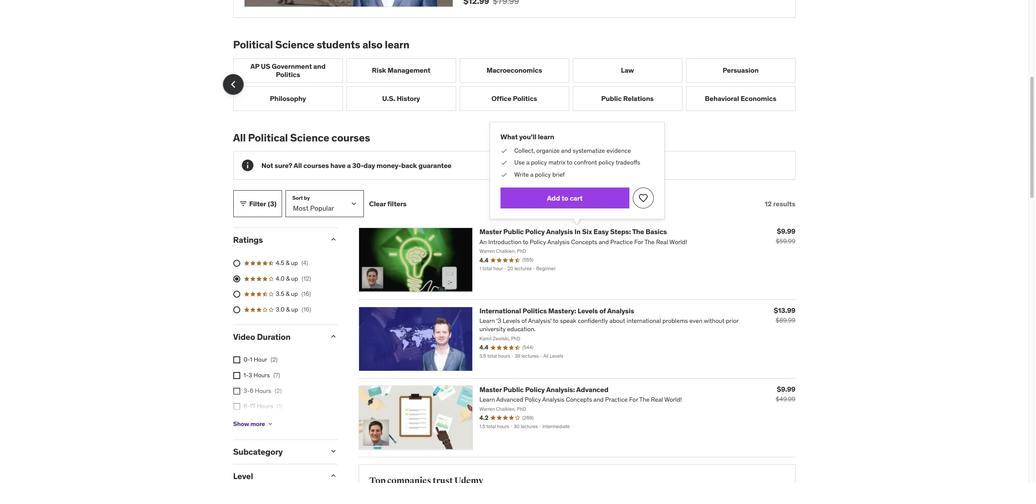 Task type: locate. For each thing, give the bounding box(es) containing it.
policy up the phd
[[526, 228, 545, 236]]

not
[[262, 161, 273, 170]]

analysis left in
[[547, 228, 574, 236]]

a left 30-
[[347, 161, 351, 170]]

3-
[[244, 387, 250, 395]]

brief
[[553, 171, 565, 179]]

3 small image from the top
[[329, 448, 338, 456]]

xsmall image for 3-6 hours (2)
[[233, 388, 240, 395]]

cart
[[570, 194, 583, 202]]

2 vertical spatial policy
[[526, 385, 545, 394]]

3.5
[[276, 290, 285, 298]]

to up the phd
[[523, 238, 529, 246]]

public for analysis:
[[504, 385, 524, 394]]

0 horizontal spatial courses
[[304, 161, 329, 170]]

guarantee
[[419, 161, 452, 170]]

0 vertical spatial public
[[602, 94, 622, 103]]

politics inside 'link'
[[513, 94, 538, 103]]

2 $9.99 from the top
[[778, 385, 796, 394]]

xsmall image
[[501, 171, 508, 179], [233, 388, 240, 395], [233, 403, 240, 410]]

a right write
[[531, 171, 534, 179]]

master inside master public policy analysis in six easy steps: the basics an introduction to policy analysis concepts and practice for the real world! warren chalklen, phd
[[480, 228, 502, 236]]

1 vertical spatial public
[[504, 228, 524, 236]]

collect, organize and systematize evidence
[[515, 147, 632, 154]]

clear filters
[[369, 199, 407, 208]]

systematize
[[573, 147, 606, 154]]

level
[[233, 471, 253, 482]]

introduction
[[489, 238, 522, 246]]

policy
[[526, 228, 545, 236], [530, 238, 547, 246], [526, 385, 545, 394]]

0 vertical spatial politics
[[276, 70, 300, 79]]

17+ hours
[[244, 418, 271, 426]]

1 (16) from the top
[[302, 290, 311, 298]]

history
[[397, 94, 420, 103]]

courses up not sure? all courses have a 30-day money-back guarantee
[[332, 131, 370, 144]]

public relations link
[[573, 86, 683, 111]]

2 vertical spatial small image
[[329, 448, 338, 456]]

and down easy
[[599, 238, 609, 246]]

1 horizontal spatial courses
[[332, 131, 370, 144]]

persuasion link
[[686, 58, 796, 83]]

0 vertical spatial 1
[[480, 266, 482, 272]]

6
[[250, 387, 254, 395]]

for
[[635, 238, 644, 246]]

warren
[[480, 248, 495, 254]]

2 vertical spatial politics
[[523, 307, 547, 315]]

$9.99 up $49.99
[[778, 385, 796, 394]]

filter (3)
[[249, 199, 277, 208]]

0 vertical spatial all
[[233, 131, 246, 144]]

$9.99 up $59.99
[[778, 227, 796, 236]]

collect,
[[515, 147, 535, 154]]

1-3 hours (7)
[[244, 372, 280, 379]]

1 vertical spatial small image
[[329, 472, 338, 481]]

2 master from the top
[[480, 385, 502, 394]]

analysis down the master public policy analysis in six easy steps: the basics link
[[548, 238, 570, 246]]

not sure? all courses have a 30-day money-back guarantee
[[262, 161, 452, 170]]

up left (12) at the bottom
[[291, 275, 298, 283]]

1
[[480, 266, 482, 272], [250, 356, 252, 364]]

xsmall image right more
[[267, 421, 274, 428]]

steps:
[[611, 228, 631, 236]]

1 vertical spatial master
[[480, 385, 502, 394]]

1 vertical spatial and
[[562, 147, 572, 154]]

up for 3.0 & up
[[291, 306, 298, 314]]

small image
[[239, 200, 248, 208], [329, 472, 338, 481]]

to left cart
[[562, 194, 569, 202]]

public inside master public policy analysis in six easy steps: the basics an introduction to policy analysis concepts and practice for the real world! warren chalklen, phd
[[504, 228, 524, 236]]

wishlist image
[[638, 193, 649, 204]]

xsmall image
[[501, 147, 508, 155], [501, 159, 508, 167], [233, 357, 240, 364], [233, 372, 240, 379], [267, 421, 274, 428]]

1 master from the top
[[480, 228, 502, 236]]

public relations
[[602, 94, 654, 103]]

courses for science
[[332, 131, 370, 144]]

1 horizontal spatial learn
[[538, 133, 555, 141]]

(16) down the 3.5 & up (16)
[[302, 306, 311, 314]]

$9.99 inside $9.99 $49.99
[[778, 385, 796, 394]]

and down political science students also learn
[[314, 62, 326, 71]]

previous image
[[226, 78, 240, 92]]

(2) for 0-1 hour (2)
[[271, 356, 278, 364]]

1 vertical spatial analysis
[[548, 238, 570, 246]]

$9.99 inside '$9.99 $59.99'
[[778, 227, 796, 236]]

0 horizontal spatial learn
[[385, 38, 410, 51]]

policy up the write a policy brief
[[531, 159, 547, 167]]

1 small image from the top
[[329, 235, 338, 244]]

0 vertical spatial xsmall image
[[501, 171, 508, 179]]

write a policy brief
[[515, 171, 565, 179]]

political up 'ap'
[[233, 38, 273, 51]]

video duration
[[233, 332, 291, 342]]

up right 3.5 at left
[[291, 290, 298, 298]]

analysis right of
[[608, 307, 635, 315]]

0 horizontal spatial 1
[[250, 356, 252, 364]]

1 left total
[[480, 266, 482, 272]]

up for 4.5 & up
[[291, 259, 298, 267]]

1 horizontal spatial and
[[562, 147, 572, 154]]

in
[[575, 228, 581, 236]]

the up for on the right of page
[[633, 228, 645, 236]]

0 vertical spatial analysis
[[547, 228, 574, 236]]

2 vertical spatial public
[[504, 385, 524, 394]]

policy for matrix
[[531, 159, 547, 167]]

(16) down (12) at the bottom
[[302, 290, 311, 298]]

1 vertical spatial (2)
[[275, 387, 282, 395]]

2 horizontal spatial a
[[531, 171, 534, 179]]

1 vertical spatial policy
[[530, 238, 547, 246]]

learn up organize
[[538, 133, 555, 141]]

2 (16) from the top
[[302, 306, 311, 314]]

xsmall image left write
[[501, 171, 508, 179]]

a for use
[[527, 159, 530, 167]]

a for write
[[531, 171, 534, 179]]

0 vertical spatial courses
[[332, 131, 370, 144]]

more
[[251, 420, 265, 428]]

organize
[[537, 147, 560, 154]]

video
[[233, 332, 255, 342]]

hours for 1-3 hours
[[254, 372, 270, 379]]

3.5 & up (16)
[[276, 290, 311, 298]]

us
[[261, 62, 271, 71]]

1 vertical spatial politics
[[513, 94, 538, 103]]

0 vertical spatial (16)
[[302, 290, 311, 298]]

a
[[527, 159, 530, 167], [347, 161, 351, 170], [531, 171, 534, 179]]

1 vertical spatial (16)
[[302, 306, 311, 314]]

persuasion
[[723, 66, 759, 75]]

subcategory button
[[233, 447, 322, 458]]

analysis
[[547, 228, 574, 236], [548, 238, 570, 246], [608, 307, 635, 315]]

small image for subcategory
[[329, 448, 338, 456]]

advanced
[[577, 385, 609, 394]]

political science students also learn
[[233, 38, 410, 51]]

policy left brief
[[535, 171, 551, 179]]

1 vertical spatial xsmall image
[[233, 388, 240, 395]]

political up "not"
[[248, 131, 288, 144]]

total
[[483, 266, 493, 272]]

to inside master public policy analysis in six easy steps: the basics an introduction to policy analysis concepts and practice for the real world! warren chalklen, phd
[[523, 238, 529, 246]]

2 vertical spatial analysis
[[608, 307, 635, 315]]

(16)
[[302, 290, 311, 298], [302, 306, 311, 314]]

0 vertical spatial policy
[[526, 228, 545, 236]]

filters
[[388, 199, 407, 208]]

to inside button
[[562, 194, 569, 202]]

what you'll learn
[[501, 133, 555, 141]]

the right for on the right of page
[[645, 238, 655, 246]]

politics left the mastery:
[[523, 307, 547, 315]]

hours right 6
[[255, 387, 271, 395]]

2 vertical spatial and
[[599, 238, 609, 246]]

1 left hour
[[250, 356, 252, 364]]

0 horizontal spatial all
[[233, 131, 246, 144]]

1 vertical spatial the
[[645, 238, 655, 246]]

4.5 & up (4)
[[276, 259, 308, 267]]

learn right also
[[385, 38, 410, 51]]

0 vertical spatial master
[[480, 228, 502, 236]]

xsmall image down what
[[501, 147, 508, 155]]

macroeconomics link
[[460, 58, 570, 83]]

(1)
[[277, 403, 283, 410]]

easy
[[594, 228, 609, 236]]

1 vertical spatial small image
[[329, 332, 338, 341]]

1 vertical spatial 1
[[250, 356, 252, 364]]

behavioral
[[705, 94, 740, 103]]

international politics mastery: levels of analysis
[[480, 307, 635, 315]]

xsmall image left '6-' at bottom
[[233, 403, 240, 410]]

up left (4)
[[291, 259, 298, 267]]

2 horizontal spatial and
[[599, 238, 609, 246]]

(12)
[[302, 275, 311, 283]]

all political science courses
[[233, 131, 370, 144]]

xsmall image left 3-
[[233, 388, 240, 395]]

1 vertical spatial all
[[294, 161, 302, 170]]

xsmall image inside show more button
[[267, 421, 274, 428]]

0 vertical spatial and
[[314, 62, 326, 71]]

1 horizontal spatial all
[[294, 161, 302, 170]]

courses
[[332, 131, 370, 144], [304, 161, 329, 170]]

1 horizontal spatial a
[[527, 159, 530, 167]]

1 vertical spatial $9.99
[[778, 385, 796, 394]]

and inside ap us government and politics
[[314, 62, 326, 71]]

1 $9.99 from the top
[[778, 227, 796, 236]]

6-17 hours (1)
[[244, 403, 283, 410]]

0 vertical spatial $9.99
[[778, 227, 796, 236]]

add
[[547, 194, 561, 202]]

0 vertical spatial the
[[633, 228, 645, 236]]

12
[[765, 199, 772, 208]]

science up sure?
[[290, 131, 330, 144]]

science up government
[[275, 38, 315, 51]]

& right 3.5 at left
[[286, 290, 290, 298]]

& right 4.0
[[286, 275, 290, 283]]

1 vertical spatial to
[[562, 194, 569, 202]]

$13.99
[[774, 306, 796, 315]]

phd
[[517, 248, 527, 254]]

(2) right hour
[[271, 356, 278, 364]]

& right 4.5
[[286, 259, 290, 267]]

matrix
[[549, 159, 566, 167]]

hours right 17+
[[255, 418, 271, 426]]

2 vertical spatial to
[[523, 238, 529, 246]]

philosophy link
[[233, 86, 343, 111]]

a right use
[[527, 159, 530, 167]]

courses left have at the left top
[[304, 161, 329, 170]]

small image for video duration
[[329, 332, 338, 341]]

small image
[[329, 235, 338, 244], [329, 332, 338, 341], [329, 448, 338, 456]]

1 vertical spatial courses
[[304, 161, 329, 170]]

1 total hour
[[480, 266, 503, 272]]

2 vertical spatial xsmall image
[[233, 403, 240, 410]]

(2) for 3-6 hours (2)
[[275, 387, 282, 395]]

policy up "(555)"
[[530, 238, 547, 246]]

hours right "3"
[[254, 372, 270, 379]]

12 results
[[765, 199, 796, 208]]

1 horizontal spatial 1
[[480, 266, 482, 272]]

$59.99
[[776, 238, 796, 245]]

0 horizontal spatial the
[[633, 228, 645, 236]]

office politics link
[[460, 86, 570, 111]]

politics right office
[[513, 94, 538, 103]]

management
[[388, 66, 431, 75]]

& for 3.5
[[286, 290, 290, 298]]

master
[[480, 228, 502, 236], [480, 385, 502, 394]]

policy
[[531, 159, 547, 167], [599, 159, 615, 167], [535, 171, 551, 179]]

$9.99 for $9.99 $59.99
[[778, 227, 796, 236]]

learn
[[385, 38, 410, 51], [538, 133, 555, 141]]

show more
[[233, 420, 265, 428]]

and up matrix
[[562, 147, 572, 154]]

ap us government and politics link
[[233, 58, 343, 83]]

carousel element
[[223, 58, 796, 111]]

0 vertical spatial small image
[[329, 235, 338, 244]]

0 horizontal spatial and
[[314, 62, 326, 71]]

hours right 17
[[257, 403, 273, 410]]

public
[[602, 94, 622, 103], [504, 228, 524, 236], [504, 385, 524, 394]]

0 vertical spatial small image
[[239, 200, 248, 208]]

up right 3.0 at the left bottom
[[291, 306, 298, 314]]

politics for office
[[513, 94, 538, 103]]

all
[[233, 131, 246, 144], [294, 161, 302, 170]]

write
[[515, 171, 529, 179]]

politics up philosophy
[[276, 70, 300, 79]]

& for 4.0
[[286, 275, 290, 283]]

clear
[[369, 199, 386, 208]]

science
[[275, 38, 315, 51], [290, 131, 330, 144]]

& right 3.0 at the left bottom
[[286, 306, 290, 314]]

0 vertical spatial (2)
[[271, 356, 278, 364]]

to down collect, organize and systematize evidence
[[567, 159, 573, 167]]

0 vertical spatial learn
[[385, 38, 410, 51]]

(2) up (1)
[[275, 387, 282, 395]]

2 small image from the top
[[329, 332, 338, 341]]

risk management link
[[347, 58, 456, 83]]

policy left analysis:
[[526, 385, 545, 394]]



Task type: vqa. For each thing, say whether or not it's contained in the screenshot.
Behavioral Economics
yes



Task type: describe. For each thing, give the bounding box(es) containing it.
levels
[[578, 307, 598, 315]]

3-6 hours (2)
[[244, 387, 282, 395]]

$89.99
[[776, 317, 796, 324]]

show more button
[[233, 416, 274, 433]]

up for 4.0 & up
[[291, 275, 298, 283]]

$9.99 for $9.99 $49.99
[[778, 385, 796, 394]]

0-1 hour (2)
[[244, 356, 278, 364]]

law link
[[573, 58, 683, 83]]

hours for 3-6 hours
[[255, 387, 271, 395]]

add to cart button
[[501, 188, 630, 209]]

results
[[774, 199, 796, 208]]

1 vertical spatial political
[[248, 131, 288, 144]]

lectures
[[515, 266, 532, 272]]

use a policy matrix to confront policy tradeoffs
[[515, 159, 641, 167]]

3.0
[[276, 306, 285, 314]]

(7)
[[274, 372, 280, 379]]

0-
[[244, 356, 250, 364]]

policy for brief
[[535, 171, 551, 179]]

(16) for 3.0 & up (16)
[[302, 306, 311, 314]]

xsmall image left use
[[501, 159, 508, 167]]

(16) for 3.5 & up (16)
[[302, 290, 311, 298]]

six
[[583, 228, 593, 236]]

12 results status
[[765, 199, 796, 208]]

$9.99 $49.99
[[776, 385, 796, 403]]

tradeoffs
[[616, 159, 641, 167]]

analysis:
[[547, 385, 575, 394]]

and inside master public policy analysis in six easy steps: the basics an introduction to policy analysis concepts and practice for the real world! warren chalklen, phd
[[599, 238, 609, 246]]

international
[[480, 307, 522, 315]]

master public policy analysis in six easy steps: the basics an introduction to policy analysis concepts and practice for the real world! warren chalklen, phd
[[480, 228, 688, 254]]

0 vertical spatial to
[[567, 159, 573, 167]]

1 vertical spatial learn
[[538, 133, 555, 141]]

behavioral economics link
[[686, 86, 796, 111]]

real
[[657, 238, 669, 246]]

small image for ratings
[[329, 235, 338, 244]]

relations
[[624, 94, 654, 103]]

policy down evidence
[[599, 159, 615, 167]]

politics for international
[[523, 307, 547, 315]]

ratings
[[233, 235, 263, 245]]

risk management
[[372, 66, 431, 75]]

policy for analysis:
[[526, 385, 545, 394]]

u.s.
[[382, 94, 396, 103]]

0 horizontal spatial a
[[347, 161, 351, 170]]

master for master public policy analysis in six easy steps: the basics an introduction to policy analysis concepts and practice for the real world! warren chalklen, phd
[[480, 228, 502, 236]]

clear filters button
[[369, 191, 407, 218]]

sure?
[[275, 161, 292, 170]]

what
[[501, 133, 518, 141]]

1-
[[244, 372, 249, 379]]

money-
[[377, 161, 402, 170]]

hour
[[254, 356, 267, 364]]

u.s. history
[[382, 94, 420, 103]]

public for analysis
[[504, 228, 524, 236]]

master public policy analysis in six easy steps: the basics link
[[480, 228, 668, 236]]

video duration button
[[233, 332, 322, 342]]

& for 4.5
[[286, 259, 290, 267]]

17+
[[244, 418, 253, 426]]

politics inside ap us government and politics
[[276, 70, 300, 79]]

an
[[480, 238, 487, 246]]

1 horizontal spatial small image
[[329, 472, 338, 481]]

(555)
[[523, 257, 534, 263]]

& for 3.0
[[286, 306, 290, 314]]

0 horizontal spatial small image
[[239, 200, 248, 208]]

philosophy
[[270, 94, 306, 103]]

filter
[[249, 199, 266, 208]]

3
[[249, 372, 252, 379]]

confront
[[574, 159, 598, 167]]

xsmall image for 6-17 hours (1)
[[233, 403, 240, 410]]

1 vertical spatial science
[[290, 131, 330, 144]]

master public policy analysis: advanced link
[[480, 385, 609, 394]]

$49.99
[[776, 396, 796, 403]]

4.0 & up (12)
[[276, 275, 311, 283]]

4.0
[[276, 275, 285, 283]]

up for 3.5 & up
[[291, 290, 298, 298]]

20
[[508, 266, 514, 272]]

public inside the carousel element
[[602, 94, 622, 103]]

master for master public policy analysis: advanced
[[480, 385, 502, 394]]

3.0 & up (16)
[[276, 306, 311, 314]]

ap us government and politics
[[251, 62, 326, 79]]

master public policy analysis: advanced
[[480, 385, 609, 394]]

17
[[250, 403, 256, 410]]

office politics
[[492, 94, 538, 103]]

use
[[515, 159, 525, 167]]

4.5
[[276, 259, 285, 267]]

office
[[492, 94, 512, 103]]

6-
[[244, 403, 250, 410]]

have
[[331, 161, 346, 170]]

1 horizontal spatial the
[[645, 238, 655, 246]]

hours for 6-17 hours
[[257, 403, 273, 410]]

back
[[401, 161, 417, 170]]

$9.99 $59.99
[[776, 227, 796, 245]]

(4)
[[302, 259, 308, 267]]

u.s. history link
[[347, 86, 456, 111]]

beginner
[[537, 266, 556, 272]]

0 vertical spatial political
[[233, 38, 273, 51]]

also
[[363, 38, 383, 51]]

government
[[272, 62, 312, 71]]

you'll
[[520, 133, 537, 141]]

xsmall image left 1-
[[233, 372, 240, 379]]

world!
[[670, 238, 688, 246]]

policy for analysis
[[526, 228, 545, 236]]

0 vertical spatial science
[[275, 38, 315, 51]]

day
[[364, 161, 375, 170]]

xsmall image left 0- on the bottom
[[233, 357, 240, 364]]

evidence
[[607, 147, 632, 154]]

courses for all
[[304, 161, 329, 170]]

555 reviews element
[[523, 257, 534, 264]]



